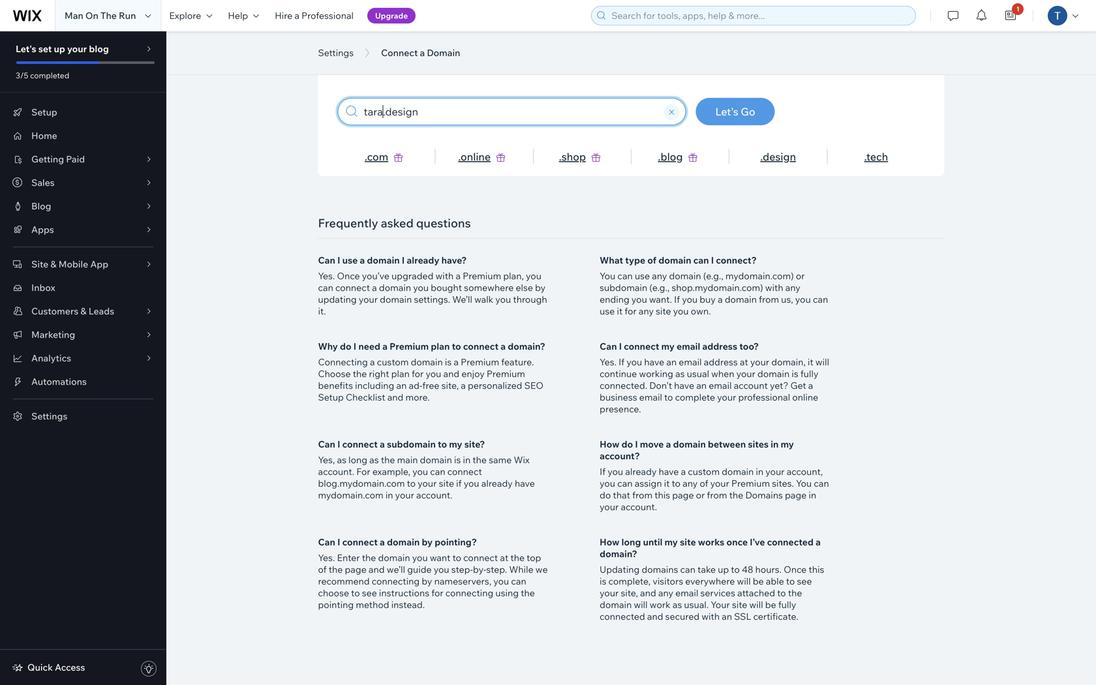 Task type: describe. For each thing, give the bounding box(es) containing it.
what domain do you want to connect to man on the run? enter the web address you want for your site. it can be a domain you want to buy or one you already own.
[[338, 24, 842, 55]]

. com
[[365, 150, 388, 163]]

set
[[38, 43, 52, 54]]

customers & leads
[[31, 305, 114, 317]]

a inside how long until my site works once i've connected a domain? updating domains can take up to 48 hours. once this is complete, visitors everywhere will be able to see your site, and any email services attached to the domain will work as usual. your site will be fully connected and secured with an ssl certificate.
[[816, 536, 821, 548]]

premium up enjoy
[[461, 356, 499, 368]]

domain inside 'why do i need a premium plan to connect a domain? connecting a custom domain is a premium feature. choose the right plan for you and enjoy premium benefits including an ad-free site, a personalized seo setup checklist and more.'
[[411, 356, 443, 368]]

this inside how long until my site works once i've connected a domain? updating domains can take up to 48 hours. once this is complete, visitors everywhere will be able to see your site, and any email services attached to the domain will work as usual. your site will be fully connected and secured with an ssl certificate.
[[809, 564, 825, 575]]

site, inside how long until my site works once i've connected a domain? updating domains can take up to 48 hours. once this is complete, visitors everywhere will be able to see your site, and any email services attached to the domain will work as usual. your site will be fully connected and secured with an ssl certificate.
[[621, 587, 638, 599]]

leads
[[89, 305, 114, 317]]

premium up personalized
[[487, 368, 525, 380]]

1 vertical spatial connecting
[[446, 587, 494, 599]]

by-
[[473, 564, 486, 575]]

already inside can i connect a subdomain to my site? yes, as long as the main domain is in the same wix account. for example, you can connect blog.mydomain.com to your site if you already have mydomain.com in your account.
[[482, 478, 513, 489]]

able
[[766, 576, 784, 587]]

connecting
[[318, 356, 368, 368]]

for inside 'why do i need a premium plan to connect a domain? connecting a custom domain is a premium feature. choose the right plan for you and enjoy premium benefits including an ad-free site, a personalized seo setup checklist and more.'
[[412, 368, 424, 380]]

if inside how do i move a domain between sites in my account? if you already have a custom domain in your account, you can assign it to any of your premium sites. you can do that from this page or from the domains page in your account.
[[600, 466, 606, 477]]

hire
[[275, 10, 293, 21]]

0 horizontal spatial connected
[[600, 611, 645, 622]]

account
[[734, 380, 768, 391]]

yes. for can i connect a domain by pointing? yes. enter the domain you want to connect at the top of the page and we'll guide you step-by-step. while we recommend connecting by nameservers, you can choose to see instructions for connecting using the pointing method instead.
[[318, 552, 335, 564]]

as right yes,
[[337, 454, 347, 466]]

of inside can i connect a domain by pointing? yes. enter the domain you want to connect at the top of the page and we'll guide you step-by-step. while we recommend connecting by nameservers, you can choose to see instructions for connecting using the pointing method instead.
[[318, 564, 327, 575]]

it inside can i connect my email address too? yes. if you have an email address at your domain, it will continue working as usual when your domain is fully connected. don't have an email account yet? get a business email to complete your professional online presence.
[[808, 356, 814, 368]]

through
[[513, 294, 547, 305]]

page inside can i connect a domain by pointing? yes. enter the domain you want to connect at the top of the page and we'll guide you step-by-step. while we recommend connecting by nameservers, you can choose to see instructions for connecting using the pointing method instead.
[[345, 564, 367, 575]]

can up shop.mydomain.com)
[[694, 255, 709, 266]]

1 vertical spatial use
[[635, 270, 650, 282]]

site, inside 'why do i need a premium plan to connect a domain? connecting a custom domain is a premium feature. choose the right plan for you and enjoy premium benefits including an ad-free site, a personalized seo setup checklist and more.'
[[442, 380, 459, 391]]

using
[[496, 587, 519, 599]]

can down account,
[[814, 478, 829, 489]]

feature.
[[501, 356, 534, 368]]

want inside can i connect a domain by pointing? yes. enter the domain you want to connect at the top of the page and we'll guide you step-by-step. while we recommend connecting by nameservers, you can choose to see instructions for connecting using the pointing method instead.
[[430, 552, 451, 564]]

and left more.
[[387, 392, 404, 403]]

everywhere
[[686, 576, 735, 587]]

do left that in the bottom right of the page
[[600, 489, 611, 501]]

can i connect my email address too? yes. if you have an email address at your domain, it will continue working as usual when your domain is fully connected. don't have an email account yet? get a business email to complete your professional online presence.
[[600, 341, 830, 415]]

nameservers,
[[434, 576, 492, 587]]

your down example,
[[395, 489, 414, 501]]

connect up for
[[342, 439, 378, 450]]

it inside what type of domain can i connect? you can use any domain (e.g., mydomain.com) or subdomain (e.g., shop.mydomain.com) with any ending you want. if you buy a domain from us, you can use it for any site you own.
[[617, 305, 623, 317]]

certificate.
[[754, 611, 799, 622]]

1 vertical spatial by
[[422, 536, 433, 548]]

your down too?
[[751, 356, 770, 368]]

any inside how long until my site works once i've connected a domain? updating domains can take up to 48 hours. once this is complete, visitors everywhere will be able to see your site, and any email services attached to the domain will work as usual. your site will be fully connected and secured with an ssl certificate.
[[658, 587, 674, 599]]

your
[[711, 599, 730, 611]]

0 vertical spatial account.
[[318, 466, 354, 477]]

choose
[[318, 368, 351, 380]]

you inside can i connect my email address too? yes. if you have an email address at your domain, it will continue working as usual when your domain is fully connected. don't have an email account yet? get a business email to complete your professional online presence.
[[627, 356, 642, 368]]

that
[[613, 489, 630, 501]]

the inside 'why do i need a premium plan to connect a domain? connecting a custom domain is a premium feature. choose the right plan for you and enjoy premium benefits including an ad-free site, a personalized seo setup checklist and more.'
[[353, 368, 367, 380]]

on inside what domain do you want to connect to man on the run? enter the web address you want for your site. it can be a domain you want to buy or one you already own.
[[615, 24, 633, 41]]

do up account?
[[622, 439, 633, 450]]

can right us,
[[813, 294, 828, 305]]

help
[[228, 10, 248, 21]]

can up that in the bottom right of the page
[[618, 478, 633, 489]]

is inside can i connect a subdomain to my site? yes, as long as the main domain is in the same wix account. for example, you can connect blog.mydomain.com to your site if you already have mydomain.com in your account.
[[454, 454, 461, 466]]

buy inside what domain do you want to connect to man on the run? enter the web address you want for your site. it can be a domain you want to buy or one you already own.
[[707, 42, 725, 55]]

2 vertical spatial by
[[422, 576, 432, 587]]

yes. for can i connect my email address too? yes. if you have an email address at your domain, it will continue working as usual when your domain is fully connected. don't have an email account yet? get a business email to complete your professional online presence.
[[600, 356, 617, 368]]

services
[[701, 587, 736, 599]]

your up sites.
[[766, 466, 785, 477]]

can down type
[[618, 270, 633, 282]]

own. inside what type of domain can i connect? you can use any domain (e.g., mydomain.com) or subdomain (e.g., shop.mydomain.com) with any ending you want. if you buy a domain from us, you can use it for any site you own.
[[691, 305, 711, 317]]

the inside what domain do you want to connect to man on the run? enter the web address you want for your site. it can be a domain you want to buy or one you already own.
[[366, 42, 382, 55]]

marketing
[[31, 329, 75, 340]]

my inside can i connect a subdomain to my site? yes, as long as the main domain is in the same wix account. for example, you can connect blog.mydomain.com to your site if you already have mydomain.com in your account.
[[449, 439, 462, 450]]

can for can i connect a subdomain to my site? yes, as long as the main domain is in the same wix account. for example, you can connect blog.mydomain.com to your site if you already have mydomain.com in your account.
[[318, 439, 335, 450]]

working
[[639, 368, 674, 380]]

let's for let's go
[[716, 105, 739, 118]]

1 horizontal spatial from
[[707, 489, 727, 501]]

or inside how do i move a domain between sites in my account? if you already have a custom domain in your account, you can assign it to any of your premium sites. you can do that from this page or from the domains page in your account.
[[696, 489, 705, 501]]

updating
[[600, 564, 640, 575]]

as up for
[[370, 454, 379, 466]]

you inside 'why do i need a premium plan to connect a domain? connecting a custom domain is a premium feature. choose the right plan for you and enjoy premium benefits including an ad-free site, a personalized seo setup checklist and more.'
[[426, 368, 441, 380]]

you've
[[362, 270, 390, 282]]

you inside what type of domain can i connect? you can use any domain (e.g., mydomain.com) or subdomain (e.g., shop.mydomain.com) with any ending you want. if you buy a domain from us, you can use it for any site you own.
[[600, 270, 616, 282]]

your inside sidebar element
[[67, 43, 87, 54]]

already inside how do i move a domain between sites in my account? if you already have a custom domain in your account, you can assign it to any of your premium sites. you can do that from this page or from the domains page in your account.
[[626, 466, 657, 477]]

. online
[[458, 150, 491, 163]]

and inside can i connect a domain by pointing? yes. enter the domain you want to connect at the top of the page and we'll guide you step-by-step. while we recommend connecting by nameservers, you can choose to see instructions for connecting using the pointing method instead.
[[369, 564, 385, 575]]

1 vertical spatial (e.g.,
[[650, 282, 670, 293]]

0 vertical spatial man
[[65, 10, 83, 21]]

i inside can i connect a subdomain to my site? yes, as long as the main domain is in the same wix account. for example, you can connect blog.mydomain.com to your site if you already have mydomain.com in your account.
[[337, 439, 340, 450]]

at inside can i connect a domain by pointing? yes. enter the domain you want to connect at the top of the page and we'll guide you step-by-step. while we recommend connecting by nameservers, you can choose to see instructions for connecting using the pointing method instead.
[[500, 552, 509, 564]]

my inside how do i move a domain between sites in my account? if you already have a custom domain in your account, you can assign it to any of your premium sites. you can do that from this page or from the domains page in your account.
[[781, 439, 794, 450]]

can i connect a subdomain to my site? yes, as long as the main domain is in the same wix account. for example, you can connect blog.mydomain.com to your site if you already have mydomain.com in your account.
[[318, 439, 535, 501]]

this inside how do i move a domain between sites in my account? if you already have a custom domain in your account, you can assign it to any of your premium sites. you can do that from this page or from the domains page in your account.
[[655, 489, 670, 501]]

3/5
[[16, 70, 28, 80]]

the inside what domain do you want to connect to man on the run? enter the web address you want for your site. it can be a domain you want to buy or one you already own.
[[636, 24, 659, 41]]

connect inside 'why do i need a premium plan to connect a domain? connecting a custom domain is a premium feature. choose the right plan for you and enjoy premium benefits including an ad-free site, a personalized seo setup checklist and more.'
[[463, 341, 499, 352]]

your down the when
[[717, 392, 736, 403]]

domain? for how long until my site works once i've connected a domain?
[[600, 548, 637, 560]]

one
[[740, 42, 758, 55]]

us,
[[781, 294, 793, 305]]

2 horizontal spatial page
[[785, 489, 807, 501]]

quick access
[[27, 662, 85, 673]]

choose
[[318, 587, 349, 599]]

a inside button
[[420, 47, 425, 58]]

in right sites
[[771, 439, 779, 450]]

sales button
[[0, 171, 166, 194]]

quick
[[27, 662, 53, 673]]

to inside can i connect my email address too? yes. if you have an email address at your domain, it will continue working as usual when your domain is fully connected. don't have an email account yet? get a business email to complete your professional online presence.
[[664, 392, 673, 403]]

48
[[742, 564, 753, 575]]

how for how do i move a domain between sites in my account? if you already have a custom domain in your account, you can assign it to any of your premium sites. you can do that from this page or from the domains page in your account.
[[600, 439, 620, 450]]

do inside 'why do i need a premium plan to connect a domain? connecting a custom domain is a premium feature. choose the right plan for you and enjoy premium benefits including an ad-free site, a personalized seo setup checklist and more.'
[[340, 341, 352, 352]]

have up complete
[[674, 380, 695, 391]]

professional
[[302, 10, 354, 21]]

what for what type of domain can i connect?
[[600, 255, 623, 266]]

or inside what domain do you want to connect to man on the run? enter the web address you want for your site. it can be a domain you want to buy or one you already own.
[[727, 42, 738, 55]]

long inside how long until my site works once i've connected a domain? updating domains can take up to 48 hours. once this is complete, visitors everywhere will be able to see your site, and any email services attached to the domain will work as usual. your site will be fully connected and secured with an ssl certificate.
[[622, 536, 641, 548]]

1
[[1017, 5, 1020, 13]]

to inside how do i move a domain between sites in my account? if you already have a custom domain in your account, you can assign it to any of your premium sites. you can do that from this page or from the domains page in your account.
[[672, 478, 681, 489]]

you down upgraded
[[413, 282, 429, 293]]

of inside how do i move a domain between sites in my account? if you already have a custom domain in your account, you can assign it to any of your premium sites. you can do that from this page or from the domains page in your account.
[[700, 478, 709, 489]]

you right "if"
[[464, 478, 479, 489]]

any up want.
[[652, 270, 667, 282]]

we'll
[[387, 564, 405, 575]]

2 vertical spatial address
[[704, 356, 738, 368]]

connect inside can i use a domain i already have? yes. once you've upgraded with a premium plan, you can connect a domain you bought somewhere else by updating your domain settings. we'll walk you through it.
[[335, 282, 370, 293]]

you up "else"
[[526, 270, 542, 282]]

and down work
[[647, 611, 663, 622]]

1 vertical spatial be
[[753, 576, 764, 587]]

main
[[397, 454, 418, 466]]

app
[[90, 258, 108, 270]]

site & mobile app button
[[0, 253, 166, 276]]

the inside how do i move a domain between sites in my account? if you already have a custom domain in your account, you can assign it to any of your premium sites. you can do that from this page or from the domains page in your account.
[[729, 489, 744, 501]]

hire a professional link
[[267, 0, 362, 31]]

instructions
[[379, 587, 430, 599]]

i up upgraded
[[402, 255, 405, 266]]

your inside how long until my site works once i've connected a domain? updating domains can take up to 48 hours. once this is complete, visitors everywhere will be able to see your site, and any email services attached to the domain will work as usual. your site will be fully connected and secured with an ssl certificate.
[[600, 587, 619, 599]]

0 vertical spatial online
[[461, 150, 491, 163]]

connect up by-
[[464, 552, 498, 564]]

completed
[[30, 70, 69, 80]]

see inside how long until my site works once i've connected a domain? updating domains can take up to 48 hours. once this is complete, visitors everywhere will be able to see your site, and any email services attached to the domain will work as usual. your site will be fully connected and secured with an ssl certificate.
[[797, 576, 812, 587]]

you up domain
[[442, 24, 465, 41]]

you down run?
[[648, 42, 666, 55]]

at inside can i connect my email address too? yes. if you have an email address at your domain, it will continue working as usual when your domain is fully connected. don't have an email account yet? get a business email to complete your professional online presence.
[[740, 356, 749, 368]]

setup inside sidebar element
[[31, 106, 57, 118]]

0 vertical spatial connecting
[[372, 576, 420, 587]]

1 vertical spatial address
[[703, 341, 738, 352]]

for inside can i connect a domain by pointing? yes. enter the domain you want to connect at the top of the page and we'll guide you step-by-step. while we recommend connecting by nameservers, you can choose to see instructions for connecting using the pointing method instead.
[[432, 587, 444, 599]]

as inside how long until my site works once i've connected a domain? updating domains can take up to 48 hours. once this is complete, visitors everywhere will be able to see your site, and any email services attached to the domain will work as usual. your site will be fully connected and secured with an ssl certificate.
[[673, 599, 682, 611]]

and up work
[[640, 587, 656, 599]]

domains
[[746, 489, 783, 501]]

site
[[31, 258, 48, 270]]

we'll
[[452, 294, 473, 305]]

. blog
[[658, 150, 683, 163]]

0 vertical spatial plan
[[431, 341, 450, 352]]

with inside can i use a domain i already have? yes. once you've upgraded with a premium plan, you can connect a domain you bought somewhere else by updating your domain settings. we'll walk you through it.
[[436, 270, 454, 282]]

paid
[[66, 153, 85, 165]]

inbox link
[[0, 276, 166, 300]]

help button
[[220, 0, 267, 31]]

. design
[[761, 150, 796, 163]]

you down shop.mydomain.com)
[[673, 305, 689, 317]]

right
[[369, 368, 389, 380]]

site inside what type of domain can i connect? you can use any domain (e.g., mydomain.com) or subdomain (e.g., shop.mydomain.com) with any ending you want. if you buy a domain from us, you can use it for any site you own.
[[656, 305, 671, 317]]

subdomain inside can i connect a subdomain to my site? yes, as long as the main domain is in the same wix account. for example, you can connect blog.mydomain.com to your site if you already have mydomain.com in your account.
[[387, 439, 436, 450]]

2 horizontal spatial be
[[765, 599, 776, 611]]

custom inside 'why do i need a premium plan to connect a domain? connecting a custom domain is a premium feature. choose the right plan for you and enjoy premium benefits including an ad-free site, a personalized seo setup checklist and more.'
[[377, 356, 409, 368]]

will down the attached
[[750, 599, 763, 611]]

as inside can i connect my email address too? yes. if you have an email address at your domain, it will continue working as usual when your domain is fully connected. don't have an email account yet? get a business email to complete your professional online presence.
[[676, 368, 685, 380]]

your down 'between'
[[711, 478, 730, 489]]

0 horizontal spatial the
[[100, 10, 117, 21]]

and left enjoy
[[443, 368, 460, 380]]

fully inside can i connect my email address too? yes. if you have an email address at your domain, it will continue working as usual when your domain is fully connected. don't have an email account yet? get a business email to complete your professional online presence.
[[801, 368, 819, 380]]

. for com
[[365, 150, 367, 163]]

shop
[[562, 150, 586, 163]]

can inside how long until my site works once i've connected a domain? updating domains can take up to 48 hours. once this is complete, visitors everywhere will be able to see your site, and any email services attached to the domain will work as usual. your site will be fully connected and secured with an ssl certificate.
[[680, 564, 696, 575]]

man inside what domain do you want to connect to man on the run? enter the web address you want for your site. it can be a domain you want to buy or one you already own.
[[585, 24, 612, 41]]

& for customers
[[81, 305, 87, 317]]

wix
[[514, 454, 530, 466]]

sites
[[748, 439, 769, 450]]

your down main
[[418, 478, 437, 489]]

your down that in the bottom right of the page
[[600, 501, 619, 513]]

address inside what domain do you want to connect to man on the run? enter the web address you want for your site. it can be a domain you want to buy or one you already own.
[[408, 42, 446, 55]]

once inside can i use a domain i already have? yes. once you've upgraded with a premium plan, you can connect a domain you bought somewhere else by updating your domain settings. we'll walk you through it.
[[337, 270, 360, 282]]

your inside can i use a domain i already have? yes. once you've upgraded with a premium plan, you can connect a domain you bought somewhere else by updating your domain settings. we'll walk you through it.
[[359, 294, 378, 305]]

you up that in the bottom right of the page
[[600, 478, 615, 489]]

domain inside can i connect a subdomain to my site? yes, as long as the main domain is in the same wix account. for example, you can connect blog.mydomain.com to your site if you already have mydomain.com in your account.
[[420, 454, 452, 466]]

frequently
[[318, 216, 378, 230]]

free
[[423, 380, 440, 391]]

is inside how long until my site works once i've connected a domain? updating domains can take up to 48 hours. once this is complete, visitors everywhere will be able to see your site, and any email services attached to the domain will work as usual. your site will be fully connected and secured with an ssl certificate.
[[600, 576, 607, 587]]

same
[[489, 454, 512, 466]]

usual.
[[684, 599, 709, 611]]

0 horizontal spatial from
[[633, 489, 653, 501]]

work
[[650, 599, 671, 611]]

fully inside how long until my site works once i've connected a domain? updating domains can take up to 48 hours. once this is complete, visitors everywhere will be able to see your site, and any email services attached to the domain will work as usual. your site will be fully connected and secured with an ssl certificate.
[[779, 599, 797, 611]]

domain,
[[772, 356, 806, 368]]

2 vertical spatial use
[[600, 305, 615, 317]]

until
[[643, 536, 663, 548]]

settings.
[[414, 294, 450, 305]]

secured
[[666, 611, 700, 622]]

connect up recommend
[[342, 536, 378, 548]]

any down want.
[[639, 305, 654, 317]]

domains
[[642, 564, 678, 575]]

premium up the ad-
[[390, 341, 429, 352]]

you right want.
[[682, 294, 698, 305]]

step-
[[451, 564, 473, 575]]

your up account on the bottom right of the page
[[737, 368, 756, 380]]

an inside how long until my site works once i've connected a domain? updating domains can take up to 48 hours. once this is complete, visitors everywhere will be able to see your site, and any email services attached to the domain will work as usual. your site will be fully connected and secured with an ssl certificate.
[[722, 611, 732, 622]]

mydomain.com)
[[726, 270, 794, 282]]

in down site?
[[463, 454, 471, 466]]

own. inside what domain do you want to connect to man on the run? enter the web address you want for your site. it can be a domain you want to buy or one you already own.
[[819, 42, 842, 55]]

for
[[357, 466, 371, 477]]

0 vertical spatial settings
[[318, 47, 354, 58]]

apps button
[[0, 218, 166, 241]]

1 horizontal spatial (e.g.,
[[703, 270, 724, 282]]

1 vertical spatial account.
[[416, 489, 453, 501]]

yes. inside can i use a domain i already have? yes. once you've upgraded with a premium plan, you can connect a domain you bought somewhere else by updating your domain settings. we'll walk you through it.
[[318, 270, 335, 282]]

you left want.
[[632, 294, 647, 305]]

premium inside how do i move a domain between sites in my account? if you already have a custom domain in your account, you can assign it to any of your premium sites. you can do that from this page or from the domains page in your account.
[[732, 478, 770, 489]]

an down usual
[[697, 380, 707, 391]]

by inside can i use a domain i already have? yes. once you've upgraded with a premium plan, you can connect a domain you bought somewhere else by updating your domain settings. we'll walk you through it.
[[535, 282, 546, 293]]

between
[[708, 439, 746, 450]]

buy inside what type of domain can i connect? you can use any domain (e.g., mydomain.com) or subdomain (e.g., shop.mydomain.com) with any ending you want. if you buy a domain from us, you can use it for any site you own.
[[700, 294, 716, 305]]

site & mobile app
[[31, 258, 108, 270]]

1 button
[[997, 0, 1025, 31]]

any inside how do i move a domain between sites in my account? if you already have a custom domain in your account, you can assign it to any of your premium sites. you can do that from this page or from the domains page in your account.
[[683, 478, 698, 489]]

step.
[[486, 564, 507, 575]]

you right the one
[[761, 42, 779, 55]]

we
[[536, 564, 548, 575]]

how for how long until my site works once i've connected a domain? updating domains can take up to 48 hours. once this is complete, visitors everywhere will be able to see your site, and any email services attached to the domain will work as usual. your site will be fully connected and secured with an ssl certificate.
[[600, 536, 620, 548]]

account?
[[600, 450, 640, 462]]

will left work
[[634, 599, 648, 611]]

need
[[359, 341, 380, 352]]

i inside what type of domain can i connect? you can use any domain (e.g., mydomain.com) or subdomain (e.g., shop.mydomain.com) with any ending you want. if you buy a domain from us, you can use it for any site you own.
[[711, 255, 714, 266]]



Task type: vqa. For each thing, say whether or not it's contained in the screenshot.


Task type: locate. For each thing, give the bounding box(es) containing it.
including
[[355, 380, 394, 391]]

how inside how long until my site works once i've connected a domain? updating domains can take up to 48 hours. once this is complete, visitors everywhere will be able to see your site, and any email services attached to the domain will work as usual. your site will be fully connected and secured with an ssl certificate.
[[600, 536, 620, 548]]

or inside what type of domain can i connect? you can use any domain (e.g., mydomain.com) or subdomain (e.g., shop.mydomain.com) with any ending you want. if you buy a domain from us, you can use it for any site you own.
[[796, 270, 805, 282]]

asked
[[381, 216, 414, 230]]

as left usual
[[676, 368, 685, 380]]

settings link
[[0, 405, 166, 428]]

domain
[[374, 24, 420, 41], [609, 42, 646, 55], [367, 255, 400, 266], [659, 255, 692, 266], [669, 270, 701, 282], [379, 282, 411, 293], [380, 294, 412, 305], [725, 294, 757, 305], [411, 356, 443, 368], [758, 368, 790, 380], [673, 439, 706, 450], [420, 454, 452, 466], [722, 466, 754, 477], [387, 536, 420, 548], [378, 552, 410, 564], [600, 599, 632, 611]]

enjoy
[[462, 368, 485, 380]]

checklist
[[346, 392, 385, 403]]

4 . from the left
[[658, 150, 661, 163]]

2 how from the top
[[600, 536, 620, 548]]

what down professional on the top of the page
[[338, 24, 371, 41]]

fully up get
[[801, 368, 819, 380]]

my up the "working"
[[662, 341, 675, 352]]

can up updating in the top of the page
[[318, 255, 335, 266]]

1 . from the left
[[365, 150, 367, 163]]

can inside can i connect a subdomain to my site? yes, as long as the main domain is in the same wix account. for example, you can connect blog.mydomain.com to your site if you already have mydomain.com in your account.
[[430, 466, 446, 477]]

0 horizontal spatial at
[[500, 552, 509, 564]]

site inside can i connect a subdomain to my site? yes, as long as the main domain is in the same wix account. for example, you can connect blog.mydomain.com to your site if you already have mydomain.com in your account.
[[439, 478, 454, 489]]

home link
[[0, 124, 166, 148]]

design
[[763, 150, 796, 163]]

long left until
[[622, 536, 641, 548]]

0 horizontal spatial settings
[[31, 411, 68, 422]]

you up ending on the top right of the page
[[600, 270, 616, 282]]

1 horizontal spatial or
[[727, 42, 738, 55]]

& for site
[[51, 258, 57, 270]]

you down the step.
[[494, 576, 509, 587]]

site left works
[[680, 536, 696, 548]]

already inside what domain do you want to connect to man on the run? enter the web address you want for your site. it can be a domain you want to buy or one you already own.
[[781, 42, 817, 55]]

you right the connect
[[449, 42, 467, 55]]

the left run?
[[636, 24, 659, 41]]

can right example,
[[430, 466, 446, 477]]

use inside can i use a domain i already have? yes. once you've upgraded with a premium plan, you can connect a domain you bought somewhere else by updating your domain settings. we'll walk you through it.
[[342, 255, 358, 266]]

fully up certificate.
[[779, 599, 797, 611]]

subdomain up ending on the top right of the page
[[600, 282, 648, 293]]

0 horizontal spatial let's
[[16, 43, 36, 54]]

connect up enjoy
[[463, 341, 499, 352]]

1 horizontal spatial account.
[[416, 489, 453, 501]]

subdomain up main
[[387, 439, 436, 450]]

long up for
[[349, 454, 367, 466]]

1 horizontal spatial the
[[636, 24, 659, 41]]

1 vertical spatial online
[[793, 392, 819, 403]]

settings down "automations"
[[31, 411, 68, 422]]

already inside can i use a domain i already have? yes. once you've upgraded with a premium plan, you can connect a domain you bought somewhere else by updating your domain settings. we'll walk you through it.
[[407, 255, 440, 266]]

0 horizontal spatial or
[[696, 489, 705, 501]]

you down account,
[[796, 478, 812, 489]]

1 vertical spatial plan
[[391, 368, 410, 380]]

0 vertical spatial custom
[[377, 356, 409, 368]]

domain? for why do i need a premium plan to connect a domain?
[[508, 341, 546, 352]]

1 horizontal spatial long
[[622, 536, 641, 548]]

from left domains
[[707, 489, 727, 501]]

0 vertical spatial site,
[[442, 380, 459, 391]]

1 how from the top
[[600, 439, 620, 450]]

account.
[[318, 466, 354, 477], [416, 489, 453, 501], [621, 501, 657, 513]]

from left us,
[[759, 294, 779, 305]]

web
[[385, 42, 405, 55]]

0 horizontal spatial account.
[[318, 466, 354, 477]]

have
[[644, 356, 665, 368], [674, 380, 695, 391], [659, 466, 679, 477], [515, 478, 535, 489]]

blog inside sidebar element
[[89, 43, 109, 54]]

1 horizontal spatial be
[[753, 576, 764, 587]]

1 horizontal spatial let's
[[716, 105, 739, 118]]

subdomain
[[600, 282, 648, 293], [387, 439, 436, 450]]

can
[[567, 42, 584, 55], [694, 255, 709, 266], [618, 270, 633, 282], [318, 282, 333, 293], [813, 294, 828, 305], [430, 466, 446, 477], [618, 478, 633, 489], [814, 478, 829, 489], [680, 564, 696, 575], [511, 576, 527, 587]]

yes. up recommend
[[318, 552, 335, 564]]

0 vertical spatial enter
[[338, 42, 364, 55]]

0 vertical spatial blog
[[89, 43, 109, 54]]

1 vertical spatial up
[[718, 564, 729, 575]]

3/5 completed
[[16, 70, 69, 80]]

1 horizontal spatial of
[[648, 255, 657, 266]]

online inside can i connect my email address too? yes. if you have an email address at your domain, it will continue working as usual when your domain is fully connected. don't have an email account yet? get a business email to complete your professional online presence.
[[793, 392, 819, 403]]

is inside 'why do i need a premium plan to connect a domain? connecting a custom domain is a premium feature. choose the right plan for you and enjoy premium benefits including an ad-free site, a personalized seo setup checklist and more.'
[[445, 356, 452, 368]]

let's for let's set up your blog
[[16, 43, 36, 54]]

0 vertical spatial let's
[[16, 43, 36, 54]]

2 horizontal spatial it
[[808, 356, 814, 368]]

your down complete,
[[600, 587, 619, 599]]

have up the "working"
[[644, 356, 665, 368]]

let's go
[[716, 105, 756, 118]]

1 horizontal spatial if
[[619, 356, 625, 368]]

sidebar element
[[0, 31, 166, 685]]

0 horizontal spatial if
[[600, 466, 606, 477]]

what
[[338, 24, 371, 41], [600, 255, 623, 266]]

or up works
[[696, 489, 705, 501]]

see up the method
[[362, 587, 377, 599]]

1 vertical spatial site,
[[621, 587, 638, 599]]

a inside can i connect a domain by pointing? yes. enter the domain you want to connect at the top of the page and we'll guide you step-by-step. while we recommend connecting by nameservers, you can choose to see instructions for connecting using the pointing method instead.
[[380, 536, 385, 548]]

a inside can i connect my email address too? yes. if you have an email address at your domain, it will continue working as usual when your domain is fully connected. don't have an email account yet? get a business email to complete your professional online presence.
[[809, 380, 813, 391]]

you right us,
[[796, 294, 811, 305]]

from
[[759, 294, 779, 305], [633, 489, 653, 501], [707, 489, 727, 501]]

once up able
[[784, 564, 807, 575]]

2 horizontal spatial if
[[674, 294, 680, 305]]

domain inside how long until my site works once i've connected a domain? updating domains can take up to 48 hours. once this is complete, visitors everywhere will be able to see your site, and any email services attached to the domain will work as usual. your site will be fully connected and secured with an ssl certificate.
[[600, 599, 632, 611]]

yet?
[[770, 380, 789, 391]]

go
[[741, 105, 756, 118]]

custom down 'between'
[[688, 466, 720, 477]]

connect a domain
[[381, 47, 460, 58]]

apps
[[31, 224, 54, 235]]

connected.
[[600, 380, 648, 391]]

account. inside how do i move a domain between sites in my account? if you already have a custom domain in your account, you can assign it to any of your premium sites. you can do that from this page or from the domains page in your account.
[[621, 501, 657, 513]]

it inside how do i move a domain between sites in my account? if you already have a custom domain in your account, you can assign it to any of your premium sites. you can do that from this page or from the domains page in your account.
[[664, 478, 670, 489]]

home
[[31, 130, 57, 141]]

do up connect a domain
[[423, 24, 439, 41]]

up inside how long until my site works once i've connected a domain? updating domains can take up to 48 hours. once this is complete, visitors everywhere will be able to see your site, and any email services attached to the domain will work as usual. your site will be fully connected and secured with an ssl certificate.
[[718, 564, 729, 575]]

yes. up updating in the top of the page
[[318, 270, 335, 282]]

somewhere
[[464, 282, 514, 293]]

a inside can i connect a subdomain to my site? yes, as long as the main domain is in the same wix account. for example, you can connect blog.mydomain.com to your site if you already have mydomain.com in your account.
[[380, 439, 385, 450]]

it
[[557, 42, 564, 55]]

site?
[[464, 439, 485, 450]]

. shop
[[559, 150, 586, 163]]

plan up the ad-
[[391, 368, 410, 380]]

guide
[[407, 564, 432, 575]]

in down account,
[[809, 489, 817, 501]]

if right want.
[[674, 294, 680, 305]]

my inside how long until my site works once i've connected a domain? updating domains can take up to 48 hours. once this is complete, visitors everywhere will be able to see your site, and any email services attached to the domain will work as usual. your site will be fully connected and secured with an ssl certificate.
[[665, 536, 678, 548]]

let's left the set
[[16, 43, 36, 54]]

subdomain inside what type of domain can i connect? you can use any domain (e.g., mydomain.com) or subdomain (e.g., shop.mydomain.com) with any ending you want. if you buy a domain from us, you can use it for any site you own.
[[600, 282, 648, 293]]

don't
[[650, 380, 672, 391]]

the inside how long until my site works once i've connected a domain? updating domains can take up to 48 hours. once this is complete, visitors everywhere will be able to see your site, and any email services attached to the domain will work as usual. your site will be fully connected and secured with an ssl certificate.
[[788, 587, 802, 599]]

1 vertical spatial once
[[784, 564, 807, 575]]

0 horizontal spatial domain?
[[508, 341, 546, 352]]

i inside can i connect a domain by pointing? yes. enter the domain you want to connect at the top of the page and we'll guide you step-by-step. while we recommend connecting by nameservers, you can choose to see instructions for connecting using the pointing method instead.
[[337, 536, 340, 548]]

can inside what domain do you want to connect to man on the run? enter the web address you want for your site. it can be a domain you want to buy or one you already own.
[[567, 42, 584, 55]]

any down the visitors
[[658, 587, 674, 599]]

you up continue
[[627, 356, 642, 368]]

2 vertical spatial yes.
[[318, 552, 335, 564]]

domain? inside 'why do i need a premium plan to connect a domain? connecting a custom domain is a premium feature. choose the right plan for you and enjoy premium benefits including an ad-free site, a personalized seo setup checklist and more.'
[[508, 341, 546, 352]]

you down account?
[[608, 466, 623, 477]]

1 horizontal spatial this
[[809, 564, 825, 575]]

0 horizontal spatial page
[[345, 564, 367, 575]]

1 vertical spatial buy
[[700, 294, 716, 305]]

yes. inside can i connect a domain by pointing? yes. enter the domain you want to connect at the top of the page and we'll guide you step-by-step. while we recommend connecting by nameservers, you can choose to see instructions for connecting using the pointing method instead.
[[318, 552, 335, 564]]

have?
[[442, 255, 467, 266]]

presence.
[[600, 403, 641, 415]]

professional
[[739, 392, 790, 403]]

1 horizontal spatial it
[[664, 478, 670, 489]]

you down main
[[413, 466, 428, 477]]

0 horizontal spatial site,
[[442, 380, 459, 391]]

on
[[85, 10, 98, 21], [615, 24, 633, 41]]

you up free
[[426, 368, 441, 380]]

0 horizontal spatial plan
[[391, 368, 410, 380]]

domain inside can i connect my email address too? yes. if you have an email address at your domain, it will continue working as usual when your domain is fully connected. don't have an email account yet? get a business email to complete your professional online presence.
[[758, 368, 790, 380]]

connect up "if"
[[448, 466, 482, 477]]

what for what domain do you want to connect to man on the run?
[[338, 24, 371, 41]]

enter inside can i connect a domain by pointing? yes. enter the domain you want to connect at the top of the page and we'll guide you step-by-step. while we recommend connecting by nameservers, you can choose to see instructions for connecting using the pointing method instead.
[[337, 552, 360, 564]]

instead.
[[391, 599, 425, 611]]

1 vertical spatial let's
[[716, 105, 739, 118]]

domain? inside how long until my site works once i've connected a domain? updating domains can take up to 48 hours. once this is complete, visitors everywhere will be able to see your site, and any email services attached to the domain will work as usual. your site will be fully connected and secured with an ssl certificate.
[[600, 548, 637, 560]]

0 vertical spatial with
[[436, 270, 454, 282]]

you down somewhere at the left of the page
[[496, 294, 511, 305]]

pointing
[[318, 599, 354, 611]]

settings inside sidebar element
[[31, 411, 68, 422]]

email inside how long until my site works once i've connected a domain? updating domains can take up to 48 hours. once this is complete, visitors everywhere will be able to see your site, and any email services attached to the domain will work as usual. your site will be fully connected and secured with an ssl certificate.
[[676, 587, 699, 599]]

0 vertical spatial the
[[100, 10, 117, 21]]

by
[[535, 282, 546, 293], [422, 536, 433, 548], [422, 576, 432, 587]]

1 horizontal spatial use
[[600, 305, 615, 317]]

1 horizontal spatial own.
[[819, 42, 842, 55]]

how inside how do i move a domain between sites in my account? if you already have a custom domain in your account, you can assign it to any of your premium sites. you can do that from this page or from the domains page in your account.
[[600, 439, 620, 450]]

0 horizontal spatial up
[[54, 43, 65, 54]]

blog button
[[0, 194, 166, 218]]

customers & leads button
[[0, 300, 166, 323]]

0 horizontal spatial on
[[85, 10, 98, 21]]

and left we'll
[[369, 564, 385, 575]]

will down 48
[[737, 576, 751, 587]]

of
[[648, 255, 657, 266], [700, 478, 709, 489], [318, 564, 327, 575]]

site up ssl
[[732, 599, 748, 611]]

0 horizontal spatial see
[[362, 587, 377, 599]]

benefits
[[318, 380, 353, 391]]

from inside what type of domain can i connect? you can use any domain (e.g., mydomain.com) or subdomain (e.g., shop.mydomain.com) with any ending you want. if you buy a domain from us, you can use it for any site you own.
[[759, 294, 779, 305]]

0 horizontal spatial once
[[337, 270, 360, 282]]

any up us,
[[786, 282, 801, 293]]

if inside what type of domain can i connect? you can use any domain (e.g., mydomain.com) or subdomain (e.g., shop.mydomain.com) with any ending you want. if you buy a domain from us, you can use it for any site you own.
[[674, 294, 680, 305]]

with inside what type of domain can i connect? you can use any domain (e.g., mydomain.com) or subdomain (e.g., shop.mydomain.com) with any ending you want. if you buy a domain from us, you can use it for any site you own.
[[765, 282, 784, 293]]

as up secured
[[673, 599, 682, 611]]

when
[[712, 368, 735, 380]]

1 horizontal spatial &
[[81, 305, 87, 317]]

while
[[509, 564, 534, 575]]

domain? up feature.
[[508, 341, 546, 352]]

0 vertical spatial or
[[727, 42, 738, 55]]

connected right i've
[[767, 536, 814, 548]]

. for shop
[[559, 150, 562, 163]]

already down same at the bottom left of page
[[482, 478, 513, 489]]

see inside can i connect a domain by pointing? yes. enter the domain you want to connect at the top of the page and we'll guide you step-by-step. while we recommend connecting by nameservers, you can choose to see instructions for connecting using the pointing method instead.
[[362, 587, 377, 599]]

yes. up continue
[[600, 356, 617, 368]]

connecting down the nameservers,
[[446, 587, 494, 599]]

have inside can i connect a subdomain to my site? yes, as long as the main domain is in the same wix account. for example, you can connect blog.mydomain.com to your site if you already have mydomain.com in your account.
[[515, 478, 535, 489]]

custom inside how do i move a domain between sites in my account? if you already have a custom domain in your account, you can assign it to any of your premium sites. you can do that from this page or from the domains page in your account.
[[688, 466, 720, 477]]

can for can i connect my email address too? yes. if you have an email address at your domain, it will continue working as usual when your domain is fully connected. don't have an email account yet? get a business email to complete your professional online presence.
[[600, 341, 617, 352]]

can i connect a domain by pointing? yes. enter the domain you want to connect at the top of the page and we'll guide you step-by-step. while we recommend connecting by nameservers, you can choose to see instructions for connecting using the pointing method instead.
[[318, 536, 548, 611]]

connecting down we'll
[[372, 576, 420, 587]]

0 vertical spatial this
[[655, 489, 670, 501]]

1 horizontal spatial up
[[718, 564, 729, 575]]

how up account?
[[600, 439, 620, 450]]

a inside what domain do you want to connect to man on the run? enter the web address you want for your site. it can be a domain you want to buy or one you already own.
[[601, 42, 607, 55]]

with up bought
[[436, 270, 454, 282]]

0 vertical spatial what
[[338, 24, 371, 41]]

see
[[797, 576, 812, 587], [362, 587, 377, 599]]

0 vertical spatial connected
[[767, 536, 814, 548]]

i left connect?
[[711, 255, 714, 266]]

how long until my site works once i've connected a domain? updating domains can take up to 48 hours. once this is complete, visitors everywhere will be able to see your site, and any email services attached to the domain will work as usual. your site will be fully connected and secured with an ssl certificate.
[[600, 536, 825, 622]]

i up the blog.mydomain.com
[[337, 439, 340, 450]]

what type of domain can i connect? you can use any domain (e.g., mydomain.com) or subdomain (e.g., shop.mydomain.com) with any ending you want. if you buy a domain from us, you can use it for any site you own.
[[600, 255, 828, 317]]

use down ending on the top right of the page
[[600, 305, 615, 317]]

once
[[727, 536, 748, 548]]

1 horizontal spatial blog
[[661, 150, 683, 163]]

for
[[495, 42, 509, 55], [625, 305, 637, 317], [412, 368, 424, 380], [432, 587, 444, 599]]

0 vertical spatial own.
[[819, 42, 842, 55]]

this right the 'hours.'
[[809, 564, 825, 575]]

can inside can i use a domain i already have? yes. once you've upgraded with a premium plan, you can connect a domain you bought somewhere else by updating your domain settings. we'll walk you through it.
[[318, 255, 335, 266]]

an down the your
[[722, 611, 732, 622]]

do up connecting
[[340, 341, 352, 352]]

i left move
[[635, 439, 638, 450]]

connect inside what domain do you want to connect to man on the run? enter the web address you want for your site. it can be a domain you want to buy or one you already own.
[[516, 24, 566, 41]]

0 horizontal spatial man
[[65, 10, 83, 21]]

connect inside can i connect my email address too? yes. if you have an email address at your domain, it will continue working as usual when your domain is fully connected. don't have an email account yet? get a business email to complete your professional online presence.
[[624, 341, 660, 352]]

connect a domain button
[[375, 43, 467, 63]]

it right assign
[[664, 478, 670, 489]]

. for tech
[[864, 150, 867, 163]]

0 vertical spatial fully
[[801, 368, 819, 380]]

can for can i connect a domain by pointing? yes. enter the domain you want to connect at the top of the page and we'll guide you step-by-step. while we recommend connecting by nameservers, you can choose to see instructions for connecting using the pointing method instead.
[[318, 536, 335, 548]]

1 horizontal spatial once
[[784, 564, 807, 575]]

my
[[662, 341, 675, 352], [449, 439, 462, 450], [781, 439, 794, 450], [665, 536, 678, 548]]

upgraded
[[392, 270, 434, 282]]

0 vertical spatial of
[[648, 255, 657, 266]]

updating
[[318, 294, 357, 305]]

custom
[[377, 356, 409, 368], [688, 466, 720, 477]]

do
[[423, 24, 439, 41], [340, 341, 352, 352], [622, 439, 633, 450], [600, 489, 611, 501]]

can inside can i connect a domain by pointing? yes. enter the domain you want to connect at the top of the page and we'll guide you step-by-step. while we recommend connecting by nameservers, you can choose to see instructions for connecting using the pointing method instead.
[[511, 576, 527, 587]]

you left step-
[[434, 564, 449, 575]]

0 horizontal spatial &
[[51, 258, 57, 270]]

can for can i use a domain i already have? yes. once you've upgraded with a premium plan, you can connect a domain you bought somewhere else by updating your domain settings. we'll walk you through it.
[[318, 255, 335, 266]]

1 horizontal spatial connected
[[767, 536, 814, 548]]

with inside how long until my site works once i've connected a domain? updating domains can take up to 48 hours. once this is complete, visitors everywhere will be able to see your site, and any email services attached to the domain will work as usual. your site will be fully connected and secured with an ssl certificate.
[[702, 611, 720, 622]]

0 horizontal spatial of
[[318, 564, 327, 575]]

can left take
[[680, 564, 696, 575]]

0 vertical spatial &
[[51, 258, 57, 270]]

can up yes,
[[318, 439, 335, 450]]

upgrade button
[[367, 8, 416, 23]]

bought
[[431, 282, 462, 293]]

your inside what domain do you want to connect to man on the run? enter the web address you want for your site. it can be a domain you want to buy or one you already own.
[[511, 42, 533, 55]]

0 vertical spatial it
[[617, 305, 623, 317]]

2 . from the left
[[458, 150, 461, 163]]

1 vertical spatial settings
[[31, 411, 68, 422]]

2 vertical spatial it
[[664, 478, 670, 489]]

buy left the one
[[707, 42, 725, 55]]

. for blog
[[658, 150, 661, 163]]

move
[[640, 439, 664, 450]]

can i use a domain i already have? yes. once you've upgraded with a premium plan, you can connect a domain you bought somewhere else by updating your domain settings. we'll walk you through it.
[[318, 255, 547, 317]]

1 vertical spatial long
[[622, 536, 641, 548]]

or left the one
[[727, 42, 738, 55]]

settings
[[318, 47, 354, 58], [31, 411, 68, 422]]

marketing button
[[0, 323, 166, 347]]

can inside can i connect my email address too? yes. if you have an email address at your domain, it will continue working as usual when your domain is fully connected. don't have an email account yet? get a business email to complete your professional online presence.
[[600, 341, 617, 352]]

i inside 'why do i need a premium plan to connect a domain? connecting a custom domain is a premium feature. choose the right plan for you and enjoy premium benefits including an ad-free site, a personalized seo setup checklist and more.'
[[354, 341, 356, 352]]

0 vertical spatial use
[[342, 255, 358, 266]]

the left run
[[100, 10, 117, 21]]

the
[[100, 10, 117, 21], [636, 24, 659, 41]]

plan up free
[[431, 341, 450, 352]]

1 vertical spatial blog
[[661, 150, 683, 163]]

let's
[[16, 43, 36, 54], [716, 105, 739, 118]]

want
[[468, 24, 498, 41], [469, 42, 493, 55], [668, 42, 692, 55], [430, 552, 451, 564]]

up
[[54, 43, 65, 54], [718, 564, 729, 575]]

Search for tools, apps, help & more... field
[[608, 7, 912, 25]]

1 horizontal spatial domain?
[[600, 548, 637, 560]]

this
[[655, 489, 670, 501], [809, 564, 825, 575]]

1 vertical spatial you
[[796, 478, 812, 489]]

setup up home
[[31, 106, 57, 118]]

0 vertical spatial you
[[600, 270, 616, 282]]

of right type
[[648, 255, 657, 266]]

in down example,
[[386, 489, 393, 501]]

once up updating in the top of the page
[[337, 270, 360, 282]]

complete
[[675, 392, 715, 403]]

setup inside 'why do i need a premium plan to connect a domain? connecting a custom domain is a premium feature. choose the right plan for you and enjoy premium benefits including an ad-free site, a personalized seo setup checklist and more.'
[[318, 392, 344, 403]]

already up upgraded
[[407, 255, 440, 266]]

0 vertical spatial once
[[337, 270, 360, 282]]

man
[[65, 10, 83, 21], [585, 24, 612, 41]]

0 vertical spatial long
[[349, 454, 367, 466]]

1 horizontal spatial page
[[672, 489, 694, 501]]

i inside how do i move a domain between sites in my account? if you already have a custom domain in your account, you can assign it to any of your premium sites. you can do that from this page or from the domains page in your account.
[[635, 439, 638, 450]]

0 vertical spatial yes.
[[318, 270, 335, 282]]

up right take
[[718, 564, 729, 575]]

3 . from the left
[[559, 150, 562, 163]]

my right sites
[[781, 439, 794, 450]]

. for design
[[761, 150, 763, 163]]

0 horizontal spatial online
[[461, 150, 491, 163]]

is inside can i connect my email address too? yes. if you have an email address at your domain, it will continue working as usual when your domain is fully connected. don't have an email account yet? get a business email to complete your professional online presence.
[[792, 368, 799, 380]]

by up the "through"
[[535, 282, 546, 293]]

an up the "working"
[[667, 356, 677, 368]]

have up assign
[[659, 466, 679, 477]]

0 horizontal spatial fully
[[779, 599, 797, 611]]

for inside what domain do you want to connect to man on the run? enter the web address you want for your site. it can be a domain you want to buy or one you already own.
[[495, 42, 509, 55]]

1 horizontal spatial custom
[[688, 466, 720, 477]]

in up domains
[[756, 466, 764, 477]]

. for online
[[458, 150, 461, 163]]

1 horizontal spatial connecting
[[446, 587, 494, 599]]

once inside how long until my site works once i've connected a domain? updating domains can take up to 48 hours. once this is complete, visitors everywhere will be able to see your site, and any email services attached to the domain will work as usual. your site will be fully connected and secured with an ssl certificate.
[[784, 564, 807, 575]]

once
[[337, 270, 360, 282], [784, 564, 807, 575]]

account. down yes,
[[318, 466, 354, 477]]

you up guide
[[412, 552, 428, 564]]

a inside what type of domain can i connect? you can use any domain (e.g., mydomain.com) or subdomain (e.g., shop.mydomain.com) with any ending you want. if you buy a domain from us, you can use it for any site you own.
[[718, 294, 723, 305]]

1 vertical spatial the
[[636, 24, 659, 41]]

0 horizontal spatial subdomain
[[387, 439, 436, 450]]

i down frequently
[[337, 255, 340, 266]]

be inside what domain do you want to connect to man on the run? enter the web address you want for your site. it can be a domain you want to buy or one you already own.
[[586, 42, 599, 55]]

what inside what type of domain can i connect? you can use any domain (e.g., mydomain.com) or subdomain (e.g., shop.mydomain.com) with any ending you want. if you buy a domain from us, you can use it for any site you own.
[[600, 255, 623, 266]]

will inside can i connect my email address too? yes. if you have an email address at your domain, it will continue working as usual when your domain is fully connected. don't have an email account yet? get a business email to complete your professional online presence.
[[816, 356, 830, 368]]

can inside can i connect a subdomain to my site? yes, as long as the main domain is in the same wix account. for example, you can connect blog.mydomain.com to your site if you already have mydomain.com in your account.
[[318, 439, 335, 450]]

you
[[442, 24, 465, 41], [449, 42, 467, 55], [648, 42, 666, 55], [761, 42, 779, 55], [526, 270, 542, 282], [413, 282, 429, 293], [496, 294, 511, 305], [632, 294, 647, 305], [682, 294, 698, 305], [796, 294, 811, 305], [673, 305, 689, 317], [627, 356, 642, 368], [426, 368, 441, 380], [413, 466, 428, 477], [608, 466, 623, 477], [464, 478, 479, 489], [600, 478, 615, 489], [412, 552, 428, 564], [434, 564, 449, 575], [494, 576, 509, 587]]

for inside what type of domain can i connect? you can use any domain (e.g., mydomain.com) or subdomain (e.g., shop.mydomain.com) with any ending you want. if you buy a domain from us, you can use it for any site you own.
[[625, 305, 637, 317]]

complete,
[[609, 576, 651, 587]]

let's go button
[[696, 98, 775, 125]]

do inside what domain do you want to connect to man on the run? enter the web address you want for your site. it can be a domain you want to buy or one you already own.
[[423, 24, 439, 41]]

connected
[[767, 536, 814, 548], [600, 611, 645, 622]]

let's inside button
[[716, 105, 739, 118]]

.
[[365, 150, 367, 163], [458, 150, 461, 163], [559, 150, 562, 163], [658, 150, 661, 163], [761, 150, 763, 163], [864, 150, 867, 163]]

blog
[[31, 200, 51, 212]]

0 horizontal spatial you
[[600, 270, 616, 282]]

1 horizontal spatial what
[[600, 255, 623, 266]]

e.g. mystunningwebsite.com field
[[360, 99, 662, 125]]

0 vertical spatial buy
[[707, 42, 725, 55]]

6 . from the left
[[864, 150, 867, 163]]

5 . from the left
[[761, 150, 763, 163]]

1 horizontal spatial online
[[793, 392, 819, 403]]

com
[[367, 150, 388, 163]]

mydomain.com
[[318, 489, 384, 501]]

domain? up updating
[[600, 548, 637, 560]]

what inside what domain do you want to connect to man on the run? enter the web address you want for your site. it can be a domain you want to buy or one you already own.
[[338, 24, 371, 41]]

1 vertical spatial yes.
[[600, 356, 617, 368]]

can down the while
[[511, 576, 527, 587]]

analytics
[[31, 352, 71, 364]]

getting paid button
[[0, 148, 166, 171]]

0 vertical spatial up
[[54, 43, 65, 54]]

what left type
[[600, 255, 623, 266]]

connect up updating in the top of the page
[[335, 282, 370, 293]]

can inside can i connect a domain by pointing? yes. enter the domain you want to connect at the top of the page and we'll guide you step-by-step. while we recommend connecting by nameservers, you can choose to see instructions for connecting using the pointing method instead.
[[318, 536, 335, 548]]

take
[[698, 564, 716, 575]]

0 horizontal spatial with
[[436, 270, 454, 282]]



